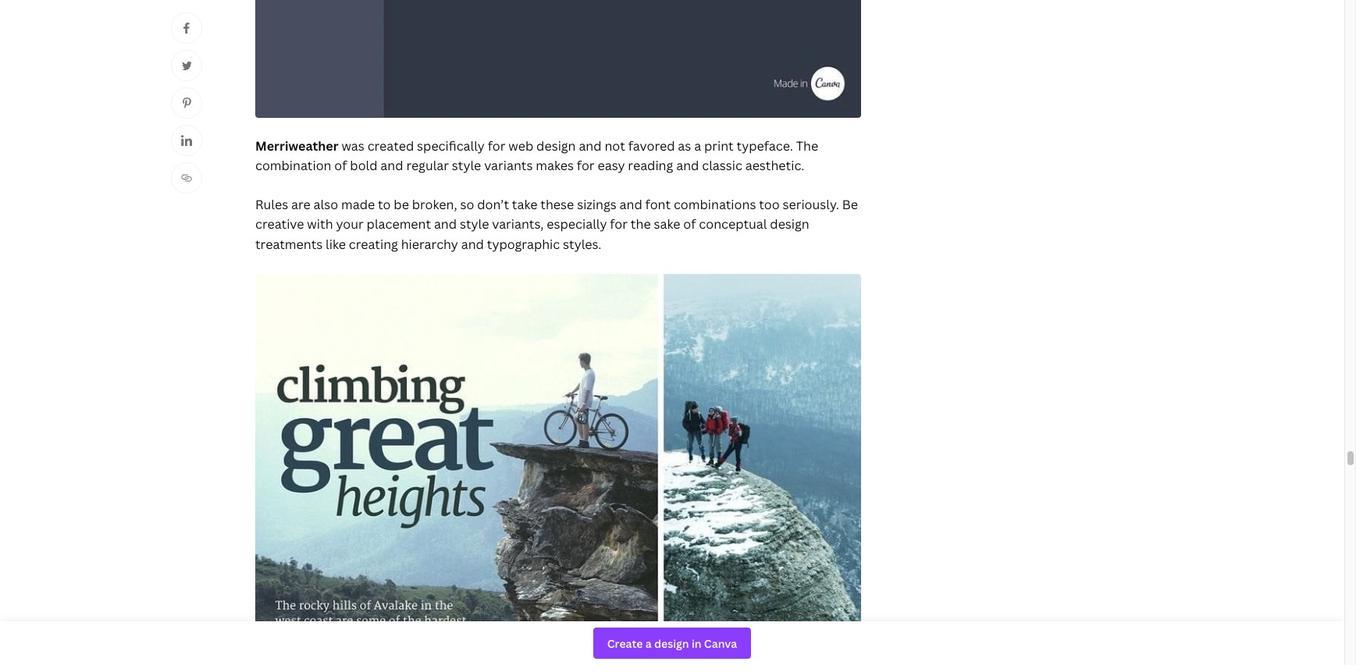 Task type: describe. For each thing, give the bounding box(es) containing it.
aesthetic.
[[746, 157, 805, 174]]

and down broken, at left
[[434, 216, 457, 233]]

the
[[631, 216, 651, 233]]

combination
[[255, 157, 332, 174]]

reading
[[628, 157, 674, 174]]

as
[[678, 137, 692, 154]]

of inside rules are also made to be broken, so don't take these sizings and font combinations too seriously. be creative with your placement and style variants, especially for the sake of conceptual design treatments like creating hierarchy and typographic styles.
[[684, 216, 696, 233]]

conceptual
[[699, 216, 768, 233]]

combinations
[[674, 196, 756, 213]]

classic
[[702, 157, 743, 174]]

take
[[512, 196, 538, 213]]

variants,
[[492, 216, 544, 233]]

typographic
[[487, 236, 560, 253]]

not
[[605, 137, 626, 154]]

so
[[460, 196, 474, 213]]

rules
[[255, 196, 288, 213]]

creating
[[349, 236, 398, 253]]

was
[[342, 137, 365, 154]]

1 vertical spatial for
[[577, 157, 595, 174]]

your
[[336, 216, 364, 233]]

for inside rules are also made to be broken, so don't take these sizings and font combinations too seriously. be creative with your placement and style variants, especially for the sake of conceptual design treatments like creating hierarchy and typographic styles.
[[610, 216, 628, 233]]

don't
[[478, 196, 509, 213]]

created
[[368, 137, 414, 154]]

also
[[314, 196, 338, 213]]

bold
[[350, 157, 378, 174]]

the
[[797, 137, 819, 154]]

hierarchy
[[401, 236, 458, 253]]

these
[[541, 196, 574, 213]]

design inside rules are also made to be broken, so don't take these sizings and font combinations too seriously. be creative with your placement and style variants, especially for the sake of conceptual design treatments like creating hierarchy and typographic styles.
[[771, 216, 810, 233]]



Task type: locate. For each thing, give the bounding box(es) containing it.
2 vertical spatial for
[[610, 216, 628, 233]]

seriously.
[[783, 196, 840, 213]]

broken,
[[412, 196, 457, 213]]

made
[[341, 196, 375, 213]]

with
[[307, 216, 333, 233]]

0 vertical spatial design
[[537, 137, 576, 154]]

to
[[378, 196, 391, 213]]

sizings
[[577, 196, 617, 213]]

1 horizontal spatial for
[[577, 157, 595, 174]]

favored
[[629, 137, 675, 154]]

of
[[335, 157, 347, 174], [684, 216, 696, 233]]

rules are also made to be broken, so don't take these sizings and font combinations too seriously. be creative with your placement and style variants, especially for the sake of conceptual design treatments like creating hierarchy and typographic styles.
[[255, 196, 859, 253]]

styles.
[[563, 236, 602, 253]]

a
[[695, 137, 702, 154]]

was created specifically for web design and not favored as a print typeface. the combination of bold and regular style variants makes for easy reading and classic aesthetic.
[[255, 137, 819, 174]]

0 horizontal spatial of
[[335, 157, 347, 174]]

2 horizontal spatial for
[[610, 216, 628, 233]]

0 horizontal spatial for
[[488, 137, 506, 154]]

typeface.
[[737, 137, 794, 154]]

and left not on the left top
[[579, 137, 602, 154]]

0 vertical spatial for
[[488, 137, 506, 154]]

and down so
[[461, 236, 484, 253]]

easy
[[598, 157, 625, 174]]

and
[[579, 137, 602, 154], [381, 157, 404, 174], [677, 157, 699, 174], [620, 196, 643, 213], [434, 216, 457, 233], [461, 236, 484, 253]]

specifically
[[417, 137, 485, 154]]

and down created
[[381, 157, 404, 174]]

design
[[537, 137, 576, 154], [771, 216, 810, 233]]

design up makes
[[537, 137, 576, 154]]

style
[[452, 157, 481, 174], [460, 216, 489, 233]]

0 vertical spatial style
[[452, 157, 481, 174]]

design inside was created specifically for web design and not favored as a print typeface. the combination of bold and regular style variants makes for easy reading and classic aesthetic.
[[537, 137, 576, 154]]

1 horizontal spatial design
[[771, 216, 810, 233]]

style inside was created specifically for web design and not favored as a print typeface. the combination of bold and regular style variants makes for easy reading and classic aesthetic.
[[452, 157, 481, 174]]

1 vertical spatial of
[[684, 216, 696, 233]]

too
[[760, 196, 780, 213]]

makes
[[536, 157, 574, 174]]

creative
[[255, 216, 304, 233]]

font
[[646, 196, 671, 213]]

of inside was created specifically for web design and not favored as a print typeface. the combination of bold and regular style variants makes for easy reading and classic aesthetic.
[[335, 157, 347, 174]]

1 vertical spatial design
[[771, 216, 810, 233]]

and up the
[[620, 196, 643, 213]]

variants
[[484, 157, 533, 174]]

be
[[394, 196, 409, 213]]

regular
[[407, 157, 449, 174]]

like
[[326, 236, 346, 253]]

treatments
[[255, 236, 323, 253]]

merriweather
[[255, 137, 339, 154]]

for left the
[[610, 216, 628, 233]]

1 horizontal spatial of
[[684, 216, 696, 233]]

especially
[[547, 216, 607, 233]]

0 vertical spatial of
[[335, 157, 347, 174]]

of left bold
[[335, 157, 347, 174]]

sake
[[654, 216, 681, 233]]

for left easy
[[577, 157, 595, 174]]

style down specifically
[[452, 157, 481, 174]]

are
[[291, 196, 311, 213]]

of right "sake"
[[684, 216, 696, 233]]

and down as
[[677, 157, 699, 174]]

web
[[509, 137, 534, 154]]

1 vertical spatial style
[[460, 216, 489, 233]]

be
[[843, 196, 859, 213]]

print
[[705, 137, 734, 154]]

for
[[488, 137, 506, 154], [577, 157, 595, 174], [610, 216, 628, 233]]

for up variants
[[488, 137, 506, 154]]

design down too
[[771, 216, 810, 233]]

0 horizontal spatial design
[[537, 137, 576, 154]]

placement
[[367, 216, 431, 233]]

style inside rules are also made to be broken, so don't take these sizings and font combinations too seriously. be creative with your placement and style variants, especially for the sake of conceptual design treatments like creating hierarchy and typographic styles.
[[460, 216, 489, 233]]

style down so
[[460, 216, 489, 233]]



Task type: vqa. For each thing, say whether or not it's contained in the screenshot.
the as at the top of the page
yes



